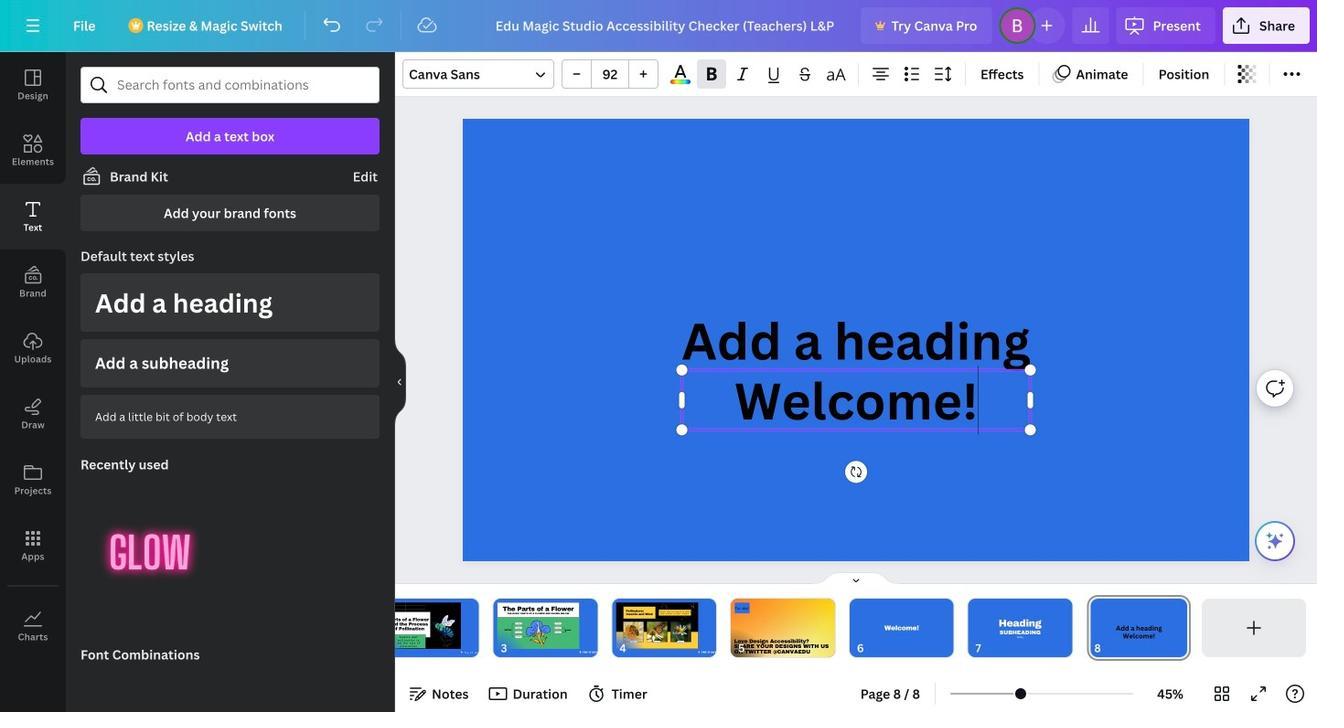 Task type: describe. For each thing, give the bounding box(es) containing it.
Zoom button
[[1141, 680, 1200, 709]]

side panel tab list
[[0, 52, 66, 660]]

1 horizontal spatial group
[[562, 59, 659, 89]]

main menu bar
[[0, 0, 1317, 52]]

Page title text field
[[1109, 639, 1116, 658]]

– – number field
[[597, 65, 623, 83]]

2 pink rectangle image from the left
[[497, 603, 580, 649]]

1 pink rectangle image from the left
[[379, 603, 461, 649]]

Design title text field
[[481, 7, 854, 44]]

colour range image
[[671, 80, 690, 84]]

3 pink rectangle image from the left
[[616, 603, 698, 649]]



Task type: locate. For each thing, give the bounding box(es) containing it.
2 horizontal spatial pink rectangle image
[[616, 603, 698, 649]]

None text field
[[682, 365, 1031, 435]]

0 vertical spatial group
[[562, 59, 659, 89]]

canva assistant image
[[1264, 531, 1286, 553]]

hide pages image
[[812, 572, 900, 586]]

pink rectangle image
[[379, 603, 461, 649], [497, 603, 580, 649], [616, 603, 698, 649]]

0 horizontal spatial group
[[201, 662, 223, 684]]

group
[[562, 59, 659, 89], [201, 662, 223, 684]]

page 8 image
[[1087, 599, 1191, 658]]

0 horizontal spatial pink rectangle image
[[379, 603, 461, 649]]

1 horizontal spatial pink rectangle image
[[497, 603, 580, 649]]

1 vertical spatial group
[[201, 662, 223, 684]]

Search fonts and combinations search field
[[117, 68, 343, 102]]

hide image
[[394, 338, 406, 426]]



Task type: vqa. For each thing, say whether or not it's contained in the screenshot.
text field
yes



